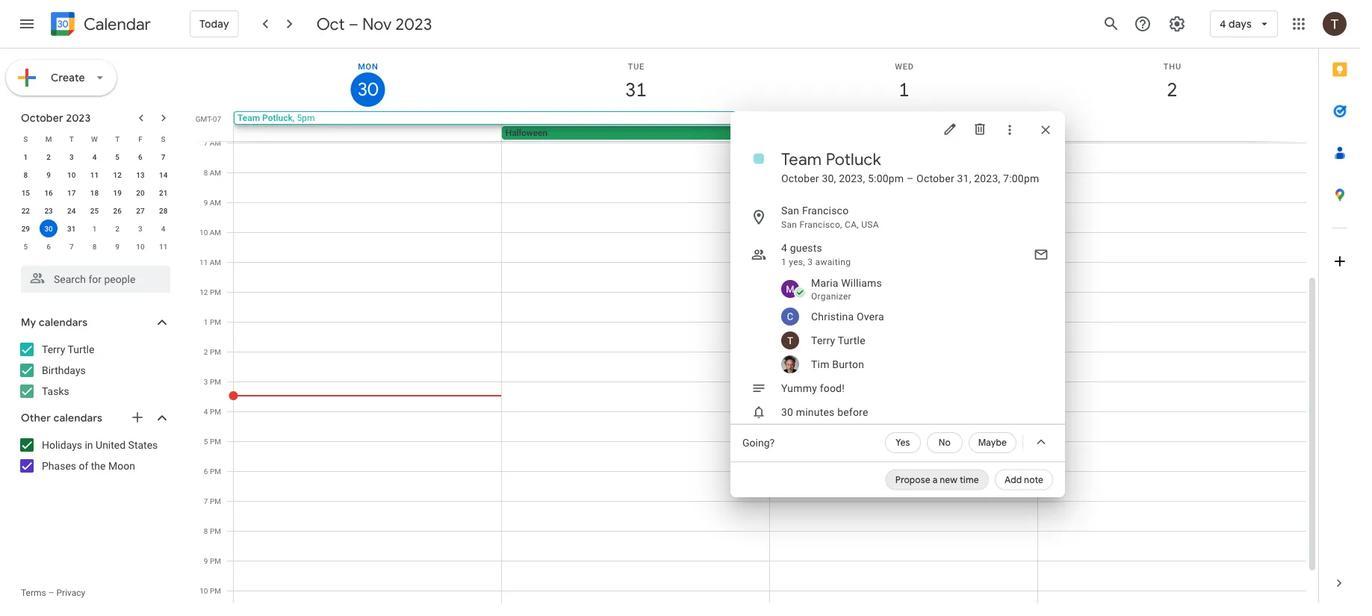 Task type: locate. For each thing, give the bounding box(es) containing it.
1 horizontal spatial team
[[782, 149, 822, 170]]

row group containing 1
[[14, 148, 175, 256]]

pm down the 8 pm
[[210, 557, 221, 566]]

2 horizontal spatial 5
[[204, 437, 208, 446]]

8 for 8 pm
[[204, 527, 208, 536]]

4 left guests
[[782, 242, 788, 254]]

williams up organizer
[[842, 277, 883, 289]]

0 horizontal spatial 6
[[46, 242, 51, 251]]

10 pm from the top
[[210, 557, 221, 566]]

1 down wed
[[898, 77, 909, 102]]

11 inside grid
[[200, 258, 208, 267]]

0 horizontal spatial terry turtle
[[42, 343, 94, 356]]

7 for 7 am
[[204, 138, 208, 147]]

other calendars list
[[3, 433, 185, 478]]

1 vertical spatial williams
[[812, 430, 853, 442]]

potluck inside team potluck october 30, 2023, 5:00pm – october 31, 2023, 7:00pm
[[826, 149, 882, 170]]

1 t from the left
[[69, 135, 74, 143]]

1 horizontal spatial 2023,
[[975, 172, 1001, 185]]

turtle
[[838, 334, 866, 347], [68, 343, 94, 356]]

10 for 10 pm
[[200, 587, 208, 596]]

turtle up birthdays
[[68, 343, 94, 356]]

1
[[898, 77, 909, 102], [24, 152, 28, 161], [92, 224, 97, 233], [782, 257, 787, 268], [204, 318, 208, 327]]

1 vertical spatial 5
[[24, 242, 28, 251]]

2 horizontal spatial october
[[917, 172, 955, 185]]

of right day
[[811, 113, 820, 123]]

18 element
[[86, 184, 103, 202]]

21
[[159, 188, 168, 197]]

10 for 10 element
[[67, 170, 76, 179]]

8 inside november 8 'element'
[[92, 242, 97, 251]]

6 down the 30, today element
[[46, 242, 51, 251]]

1 horizontal spatial maria
[[812, 277, 839, 289]]

5 pm
[[204, 437, 221, 446]]

terry turtle tree item
[[761, 329, 1066, 353]]

31 inside row group
[[67, 224, 76, 233]]

11 pm from the top
[[210, 587, 221, 596]]

potluck for team potluck october 30, 2023, 5:00pm – october 31, 2023, 7:00pm
[[826, 149, 882, 170]]

tab list
[[1320, 49, 1361, 563]]

2023 down create
[[66, 111, 91, 125]]

potluck
[[262, 113, 293, 123], [826, 149, 882, 170]]

am for 11 am
[[210, 258, 221, 267]]

terry turtle up tim burton
[[812, 334, 866, 347]]

williams inside maria williams organizer
[[842, 277, 883, 289]]

new
[[940, 475, 958, 486]]

pm for 6 pm
[[210, 467, 221, 476]]

4 up 11 element
[[92, 152, 97, 161]]

– right 5:00pm
[[907, 172, 914, 185]]

2 horizontal spatial 6
[[204, 467, 208, 476]]

9 pm
[[204, 557, 221, 566]]

team right 07
[[238, 113, 260, 123]]

5 inside "element"
[[24, 242, 28, 251]]

9 inside november 9 element
[[115, 242, 120, 251]]

calendar
[[84, 14, 151, 35]]

cell
[[1038, 111, 1306, 141]]

8 down november 1 element
[[92, 242, 97, 251]]

23 element
[[40, 202, 58, 220]]

pm up 2 pm
[[210, 318, 221, 327]]

5 up 6 pm
[[204, 437, 208, 446]]

no button
[[927, 433, 963, 454]]

terry up tim
[[812, 334, 836, 347]]

0 horizontal spatial 11
[[90, 170, 99, 179]]

– inside team potluck october 30, 2023, 5:00pm – october 31, 2023, 7:00pm
[[907, 172, 914, 185]]

30 link
[[351, 72, 385, 107]]

8 for 8 am
[[204, 168, 208, 177]]

None search field
[[0, 260, 185, 293]]

1 vertical spatial 12
[[200, 288, 208, 297]]

2 down thu
[[1167, 77, 1177, 102]]

10
[[67, 170, 76, 179], [200, 228, 208, 237], [136, 242, 145, 251], [200, 587, 208, 596]]

30 down 23
[[44, 224, 53, 233]]

2 vertical spatial 11
[[200, 258, 208, 267]]

1 am from the top
[[210, 138, 221, 147]]

25
[[90, 206, 99, 215]]

tim burton
[[812, 358, 865, 371]]

calendars inside dropdown button
[[39, 316, 88, 330]]

3 right yes,
[[808, 257, 813, 268]]

1 vertical spatial san
[[782, 220, 797, 230]]

williams down 30 minutes before
[[812, 430, 853, 442]]

12 element
[[109, 166, 126, 184]]

0 vertical spatial 2023
[[396, 13, 432, 34]]

pm down 5 pm
[[210, 467, 221, 476]]

terry
[[812, 334, 836, 347], [42, 343, 65, 356]]

1 vertical spatial –
[[907, 172, 914, 185]]

10 down november 3 element
[[136, 242, 145, 251]]

0 vertical spatial calendars
[[39, 316, 88, 330]]

9 down november 2 element
[[115, 242, 120, 251]]

terry inside my calendars list
[[42, 343, 65, 356]]

row group
[[14, 148, 175, 256]]

3 up 10 element
[[69, 152, 74, 161]]

– for nov
[[349, 13, 359, 34]]

am down 07
[[210, 138, 221, 147]]

8 pm
[[204, 527, 221, 536]]

0 vertical spatial of
[[811, 113, 820, 123]]

row containing s
[[14, 130, 175, 148]]

8 down 7 pm
[[204, 527, 208, 536]]

am for 8 am
[[210, 168, 221, 177]]

9 up 10 pm
[[204, 557, 208, 566]]

calendars inside "dropdown button"
[[54, 412, 102, 425]]

maria up organizer
[[812, 277, 839, 289]]

2023,
[[839, 172, 866, 185], [975, 172, 1001, 185]]

2 down m in the left top of the page
[[46, 152, 51, 161]]

5
[[115, 152, 120, 161], [24, 242, 28, 251], [204, 437, 208, 446]]

6 down 5 pm
[[204, 467, 208, 476]]

row containing team potluck
[[227, 111, 1319, 141]]

0 horizontal spatial t
[[69, 135, 74, 143]]

11 down 10 am
[[200, 258, 208, 267]]

pm down '1 pm'
[[210, 347, 221, 356]]

1 horizontal spatial 31
[[625, 77, 646, 102]]

organizer
[[812, 291, 852, 302]]

5 up '12' element at the top left of page
[[115, 152, 120, 161]]

october left 30,
[[782, 172, 820, 185]]

row containing 8
[[14, 166, 175, 184]]

2 pm from the top
[[210, 318, 221, 327]]

2
[[1167, 77, 1177, 102], [46, 152, 51, 161], [115, 224, 120, 233], [204, 347, 208, 356]]

november 11 element
[[154, 238, 172, 256]]

calendars for my calendars
[[39, 316, 88, 330]]

guests tree
[[725, 274, 1066, 377]]

wed 1
[[895, 62, 914, 102]]

november 10 element
[[131, 238, 149, 256]]

4 for 4 days
[[1220, 17, 1227, 31]]

christina overa
[[812, 311, 885, 323]]

create
[[51, 71, 85, 84]]

31 down the tue
[[625, 77, 646, 102]]

usa
[[862, 220, 879, 230]]

t right m in the left top of the page
[[69, 135, 74, 143]]

2 vertical spatial 6
[[204, 467, 208, 476]]

– right oct
[[349, 13, 359, 34]]

31,
[[958, 172, 972, 185]]

1 2023, from the left
[[839, 172, 866, 185]]

1 vertical spatial 31
[[67, 224, 76, 233]]

9
[[46, 170, 51, 179], [204, 198, 208, 207], [115, 242, 120, 251], [204, 557, 208, 566]]

1 vertical spatial of
[[79, 460, 88, 472]]

0 vertical spatial 6
[[138, 152, 143, 161]]

calendars
[[39, 316, 88, 330], [54, 412, 102, 425]]

holidays
[[42, 439, 82, 451]]

pm up the 8 pm
[[210, 497, 221, 506]]

30 down yummy
[[782, 406, 794, 418]]

guests
[[790, 242, 823, 254]]

2 vertical spatial 30
[[782, 406, 794, 418]]

3 inside 4 guests 1 yes, 3 awaiting
[[808, 257, 813, 268]]

san left francisco
[[782, 204, 800, 217]]

w
[[91, 135, 98, 143]]

0 horizontal spatial 2023,
[[839, 172, 866, 185]]

grid
[[191, 49, 1319, 605]]

4 am from the top
[[210, 228, 221, 237]]

7 down 31 element on the top of the page
[[69, 242, 74, 251]]

0 vertical spatial team
[[238, 113, 260, 123]]

row
[[227, 111, 1319, 141], [14, 130, 175, 148], [14, 148, 175, 166], [14, 166, 175, 184], [14, 184, 175, 202], [14, 202, 175, 220], [14, 220, 175, 238], [14, 238, 175, 256]]

15 element
[[17, 184, 35, 202]]

6 pm from the top
[[210, 437, 221, 446]]

3 down 27 element at top
[[138, 224, 143, 233]]

2 horizontal spatial 11
[[200, 258, 208, 267]]

0 vertical spatial –
[[349, 13, 359, 34]]

1 horizontal spatial terry
[[812, 334, 836, 347]]

maria for maria williams organizer
[[812, 277, 839, 289]]

team potluck heading
[[782, 149, 882, 170]]

2 2023, from the left
[[975, 172, 1001, 185]]

1 horizontal spatial 6
[[138, 152, 143, 161]]

1 link
[[887, 72, 922, 107]]

turtle inside my calendars list
[[68, 343, 94, 356]]

row containing 5
[[14, 238, 175, 256]]

2 down '1 pm'
[[204, 347, 208, 356]]

t left the 'f'
[[115, 135, 120, 143]]

10 down 9 pm
[[200, 587, 208, 596]]

25 element
[[86, 202, 103, 220]]

team inside team potluck , 5pm halloween
[[238, 113, 260, 123]]

2 horizontal spatial 30
[[782, 406, 794, 418]]

united
[[96, 439, 126, 451]]

pm down 3 pm
[[210, 407, 221, 416]]

3 inside november 3 element
[[138, 224, 143, 233]]

21 element
[[154, 184, 172, 202]]

1 vertical spatial 11
[[159, 242, 168, 251]]

7 down gmt-
[[204, 138, 208, 147]]

november 9 element
[[109, 238, 126, 256]]

row containing 1
[[14, 148, 175, 166]]

1 vertical spatial team
[[782, 149, 822, 170]]

0 horizontal spatial 30
[[44, 224, 53, 233]]

0 horizontal spatial s
[[23, 135, 28, 143]]

7
[[204, 138, 208, 147], [161, 152, 166, 161], [69, 242, 74, 251], [204, 497, 208, 506]]

october up m in the left top of the page
[[21, 111, 63, 125]]

1 down the 12 pm
[[204, 318, 208, 327]]

turtle up burton
[[838, 334, 866, 347]]

12 pm
[[200, 288, 221, 297]]

3 am from the top
[[210, 198, 221, 207]]

going?
[[743, 437, 775, 449]]

1 vertical spatial potluck
[[826, 149, 882, 170]]

1 down "25" "element"
[[92, 224, 97, 233]]

my calendars list
[[3, 338, 185, 404]]

24 element
[[63, 202, 81, 220]]

pm down 9 pm
[[210, 587, 221, 596]]

1 horizontal spatial 5
[[115, 152, 120, 161]]

october left 31,
[[917, 172, 955, 185]]

indian
[[862, 113, 887, 123]]

tue
[[628, 62, 645, 71]]

2 inside thu 2
[[1167, 77, 1177, 102]]

7:00pm
[[1004, 172, 1040, 185]]

24
[[67, 206, 76, 215]]

thu 2
[[1164, 62, 1182, 102]]

2023 right nov
[[396, 13, 432, 34]]

0 vertical spatial williams
[[842, 277, 883, 289]]

0 vertical spatial 31
[[625, 77, 646, 102]]

0 horizontal spatial of
[[79, 460, 88, 472]]

team down day
[[782, 149, 822, 170]]

5 for 5 pm
[[204, 437, 208, 446]]

potluck left 5pm
[[262, 113, 293, 123]]

9 for 9 am
[[204, 198, 208, 207]]

heritage
[[889, 113, 924, 123]]

0 horizontal spatial terry
[[42, 343, 65, 356]]

terry turtle up birthdays
[[42, 343, 94, 356]]

s left m in the left top of the page
[[23, 135, 28, 143]]

7 for november 7 element
[[69, 242, 74, 251]]

0 vertical spatial maria
[[812, 277, 839, 289]]

1 vertical spatial 2023
[[66, 111, 91, 125]]

calendars up in
[[54, 412, 102, 425]]

potluck up 30,
[[826, 149, 882, 170]]

pm for 9 pm
[[210, 557, 221, 566]]

3 pm from the top
[[210, 347, 221, 356]]

of left the
[[79, 460, 88, 472]]

yes button
[[885, 433, 921, 454]]

13
[[136, 170, 145, 179]]

0 horizontal spatial 31
[[67, 224, 76, 233]]

pm for 10 pm
[[210, 587, 221, 596]]

mon
[[358, 62, 379, 71]]

1 vertical spatial 6
[[46, 242, 51, 251]]

8 pm from the top
[[210, 497, 221, 506]]

30,
[[822, 172, 837, 185]]

8
[[204, 168, 208, 177], [24, 170, 28, 179], [92, 242, 97, 251], [204, 527, 208, 536]]

0 horizontal spatial –
[[48, 588, 54, 599]]

0 horizontal spatial maria
[[782, 430, 809, 442]]

overa
[[857, 311, 885, 323]]

gmt-
[[196, 114, 213, 123]]

october 2023 grid
[[14, 130, 175, 256]]

pm for 8 pm
[[210, 527, 221, 536]]

pm up 4 pm
[[210, 377, 221, 386]]

pm for 1 pm
[[210, 318, 221, 327]]

8 up 9 am
[[204, 168, 208, 177]]

1 pm from the top
[[210, 288, 221, 297]]

1 horizontal spatial 30
[[357, 78, 377, 101]]

2023, right 30,
[[839, 172, 866, 185]]

11 up 18
[[90, 170, 99, 179]]

team inside team potluck october 30, 2023, 5:00pm – october 31, 2023, 7:00pm
[[782, 149, 822, 170]]

6
[[138, 152, 143, 161], [46, 242, 51, 251], [204, 467, 208, 476]]

27
[[136, 206, 145, 215]]

1 horizontal spatial s
[[161, 135, 166, 143]]

wed
[[895, 62, 914, 71]]

2 t from the left
[[115, 135, 120, 143]]

san up guests
[[782, 220, 797, 230]]

0 vertical spatial 30
[[357, 78, 377, 101]]

main drawer image
[[18, 15, 36, 33]]

1 horizontal spatial 2023
[[396, 13, 432, 34]]

maria down minutes
[[782, 430, 809, 442]]

5 pm from the top
[[210, 407, 221, 416]]

1 horizontal spatial potluck
[[826, 149, 882, 170]]

31 down 24
[[67, 224, 76, 233]]

1 horizontal spatial t
[[115, 135, 120, 143]]

maria for maria williams
[[782, 430, 809, 442]]

1 horizontal spatial –
[[349, 13, 359, 34]]

4 inside popup button
[[1220, 17, 1227, 31]]

add other calendars image
[[130, 410, 145, 425]]

7 up the 8 pm
[[204, 497, 208, 506]]

t
[[69, 135, 74, 143], [115, 135, 120, 143]]

11
[[90, 170, 99, 179], [159, 242, 168, 251], [200, 258, 208, 267]]

0 vertical spatial 12
[[113, 170, 122, 179]]

22
[[21, 206, 30, 215]]

0 horizontal spatial 12
[[113, 170, 122, 179]]

my calendars button
[[3, 311, 185, 335]]

4 pm from the top
[[210, 377, 221, 386]]

2 vertical spatial 5
[[204, 437, 208, 446]]

terry up birthdays
[[42, 343, 65, 356]]

9 pm from the top
[[210, 527, 221, 536]]

team
[[238, 113, 260, 123], [782, 149, 822, 170]]

san
[[782, 204, 800, 217], [782, 220, 797, 230]]

12 down 11 am
[[200, 288, 208, 297]]

1 vertical spatial maria
[[782, 430, 809, 442]]

4 left days
[[1220, 17, 1227, 31]]

8 am
[[204, 168, 221, 177]]

2 am from the top
[[210, 168, 221, 177]]

pm for 3 pm
[[210, 377, 221, 386]]

8 for november 8 'element'
[[92, 242, 97, 251]]

2023, right 31,
[[975, 172, 1001, 185]]

2023
[[396, 13, 432, 34], [66, 111, 91, 125]]

maria williams, attending, organizer tree item
[[761, 274, 1066, 305]]

11 down november 4 element
[[159, 242, 168, 251]]

am up the 12 pm
[[210, 258, 221, 267]]

12 inside row group
[[113, 170, 122, 179]]

12 up 19
[[113, 170, 122, 179]]

1 horizontal spatial turtle
[[838, 334, 866, 347]]

pm down 7 pm
[[210, 527, 221, 536]]

4 down 3 pm
[[204, 407, 208, 416]]

a
[[933, 475, 938, 486]]

1 vertical spatial 30
[[44, 224, 53, 233]]

0 horizontal spatial 5
[[24, 242, 28, 251]]

christina overa tree item
[[761, 305, 1066, 329]]

1 vertical spatial calendars
[[54, 412, 102, 425]]

am for 7 am
[[210, 138, 221, 147]]

4 inside 4 guests 1 yes, 3 awaiting
[[782, 242, 788, 254]]

19 element
[[109, 184, 126, 202]]

5 for november 5 "element"
[[24, 242, 28, 251]]

yummy
[[782, 382, 818, 395]]

0 horizontal spatial potluck
[[262, 113, 293, 123]]

5:00pm
[[868, 172, 904, 185]]

0 vertical spatial 11
[[90, 170, 99, 179]]

14 element
[[154, 166, 172, 184]]

6 down the 'f'
[[138, 152, 143, 161]]

7 pm from the top
[[210, 467, 221, 476]]

13 element
[[131, 166, 149, 184]]

30 inside cell
[[44, 224, 53, 233]]

10 pm
[[200, 587, 221, 596]]

0 horizontal spatial team
[[238, 113, 260, 123]]

propose a new time
[[896, 475, 980, 486]]

am up 9 am
[[210, 168, 221, 177]]

calendars right my
[[39, 316, 88, 330]]

2 up november 9 element
[[115, 224, 120, 233]]

10 up 11 am
[[200, 228, 208, 237]]

pm for 12 pm
[[210, 288, 221, 297]]

1 horizontal spatial 11
[[159, 242, 168, 251]]

30 down the mon
[[357, 78, 377, 101]]

28 element
[[154, 202, 172, 220]]

s
[[23, 135, 28, 143], [161, 135, 166, 143]]

1 horizontal spatial 12
[[200, 288, 208, 297]]

1 horizontal spatial terry turtle
[[812, 334, 866, 347]]

pm up '1 pm'
[[210, 288, 221, 297]]

1 left yes,
[[782, 257, 787, 268]]

1 horizontal spatial of
[[811, 113, 820, 123]]

potluck inside team potluck , 5pm halloween
[[262, 113, 293, 123]]

am down 8 am
[[210, 198, 221, 207]]

2 horizontal spatial –
[[907, 172, 914, 185]]

4 down 28 element
[[161, 224, 166, 233]]

s right the 'f'
[[161, 135, 166, 143]]

07
[[213, 114, 221, 123]]

burton
[[833, 358, 865, 371]]

williams for maria williams
[[812, 430, 853, 442]]

5 am from the top
[[210, 258, 221, 267]]

31
[[625, 77, 646, 102], [67, 224, 76, 233]]

10 up 17
[[67, 170, 76, 179]]

2 vertical spatial –
[[48, 588, 54, 599]]

9 up 10 am
[[204, 198, 208, 207]]

5 down 29 element
[[24, 242, 28, 251]]

11 for 11 am
[[200, 258, 208, 267]]

– right terms in the bottom left of the page
[[48, 588, 54, 599]]

add note
[[1005, 475, 1044, 486]]

phases
[[42, 460, 76, 472]]

november 4 element
[[154, 220, 172, 238]]

pm for 5 pm
[[210, 437, 221, 446]]

pm up 6 pm
[[210, 437, 221, 446]]

0 horizontal spatial turtle
[[68, 343, 94, 356]]

0 vertical spatial san
[[782, 204, 800, 217]]

am down 9 am
[[210, 228, 221, 237]]

maria inside maria williams organizer
[[812, 277, 839, 289]]

0 vertical spatial potluck
[[262, 113, 293, 123]]



Task type: describe. For each thing, give the bounding box(es) containing it.
states
[[128, 439, 158, 451]]

other calendars button
[[3, 407, 185, 430]]

30, today element
[[40, 220, 58, 238]]

month
[[926, 113, 952, 123]]

2 link
[[1156, 72, 1190, 107]]

f
[[138, 135, 142, 143]]

30 cell
[[37, 220, 60, 238]]

november 1 element
[[86, 220, 103, 238]]

november 2 element
[[109, 220, 126, 238]]

american
[[822, 113, 860, 123]]

propose
[[896, 475, 931, 486]]

5pm
[[297, 113, 315, 123]]

october 2023
[[21, 111, 91, 125]]

francisco,
[[800, 220, 843, 230]]

1 up 15 element
[[24, 152, 28, 161]]

row containing 29
[[14, 220, 175, 238]]

november 6 element
[[40, 238, 58, 256]]

oct – nov 2023
[[317, 13, 432, 34]]

31 link
[[619, 72, 654, 107]]

terry turtle inside tree item
[[812, 334, 866, 347]]

november 5 element
[[17, 238, 35, 256]]

propose a new time button
[[886, 470, 989, 491]]

0 horizontal spatial 2023
[[66, 111, 91, 125]]

my
[[21, 316, 36, 330]]

moon
[[108, 460, 135, 472]]

8 up 15 element
[[24, 170, 28, 179]]

terms link
[[21, 588, 46, 599]]

calendars for other calendars
[[54, 412, 102, 425]]

november 8 element
[[86, 238, 103, 256]]

11 element
[[86, 166, 103, 184]]

team potluck october 30, 2023, 5:00pm – october 31, 2023, 7:00pm
[[782, 149, 1040, 185]]

the
[[91, 460, 106, 472]]

other calendars
[[21, 412, 102, 425]]

Search for people text field
[[30, 266, 161, 293]]

yes
[[896, 438, 911, 449]]

calendar heading
[[81, 14, 151, 35]]

2 san from the top
[[782, 220, 797, 230]]

maria williams
[[782, 430, 853, 442]]

row inside grid
[[227, 111, 1319, 141]]

1 san from the top
[[782, 204, 800, 217]]

create button
[[6, 60, 116, 96]]

of inside first day of american indian heritage month button
[[811, 113, 820, 123]]

m
[[45, 135, 52, 143]]

hide additional actions image
[[1034, 435, 1049, 450]]

4 days button
[[1211, 6, 1279, 42]]

grid containing 31
[[191, 49, 1319, 605]]

of inside other calendars list
[[79, 460, 88, 472]]

4 for 4 pm
[[204, 407, 208, 416]]

minutes
[[796, 406, 835, 418]]

4 days
[[1220, 17, 1252, 31]]

11 am
[[200, 258, 221, 267]]

7 am
[[204, 138, 221, 147]]

31 element
[[63, 220, 81, 238]]

29
[[21, 224, 30, 233]]

am for 10 am
[[210, 228, 221, 237]]

thu
[[1164, 62, 1182, 71]]

row containing 22
[[14, 202, 175, 220]]

mon 30
[[357, 62, 379, 101]]

row containing 15
[[14, 184, 175, 202]]

30 inside the mon 30
[[357, 78, 377, 101]]

6 for november 6 element at the left
[[46, 242, 51, 251]]

pm for 4 pm
[[210, 407, 221, 416]]

terry inside tree item
[[812, 334, 836, 347]]

28
[[159, 206, 168, 215]]

maria williams organizer
[[812, 277, 883, 302]]

4 for november 4 element
[[161, 224, 166, 233]]

20
[[136, 188, 145, 197]]

0 vertical spatial 5
[[115, 152, 120, 161]]

november 3 element
[[131, 220, 149, 238]]

today
[[200, 17, 229, 31]]

other
[[21, 412, 51, 425]]

team potluck , 5pm halloween
[[238, 113, 548, 138]]

17
[[67, 188, 76, 197]]

30 for 30 minutes before
[[782, 406, 794, 418]]

2 pm
[[204, 347, 221, 356]]

am for 9 am
[[210, 198, 221, 207]]

maybe button
[[969, 433, 1017, 454]]

17 element
[[63, 184, 81, 202]]

today button
[[190, 6, 239, 42]]

tim burton tree item
[[761, 353, 1066, 377]]

team for team potluck october 30, 2023, 5:00pm – october 31, 2023, 7:00pm
[[782, 149, 822, 170]]

gmt-07
[[196, 114, 221, 123]]

in
[[85, 439, 93, 451]]

christina
[[812, 311, 854, 323]]

williams for maria williams organizer
[[842, 277, 883, 289]]

1 s from the left
[[23, 135, 28, 143]]

calendar element
[[48, 9, 151, 42]]

first
[[774, 113, 792, 123]]

potluck for team potluck , 5pm halloween
[[262, 113, 293, 123]]

november 7 element
[[63, 238, 81, 256]]

9 for 9 pm
[[204, 557, 208, 566]]

note
[[1025, 475, 1044, 486]]

10 for 10 am
[[200, 228, 208, 237]]

11 for november 11 element
[[159, 242, 168, 251]]

my calendars
[[21, 316, 88, 330]]

birthdays
[[42, 364, 86, 377]]

terry turtle inside my calendars list
[[42, 343, 94, 356]]

yummy food!
[[782, 382, 845, 395]]

1 inside wed 1
[[898, 77, 909, 102]]

26 element
[[109, 202, 126, 220]]

3 pm
[[204, 377, 221, 386]]

team for team potluck , 5pm halloween
[[238, 113, 260, 123]]

tue 31
[[625, 62, 646, 102]]

26
[[113, 206, 122, 215]]

9 up 16 element
[[46, 170, 51, 179]]

1 horizontal spatial october
[[782, 172, 820, 185]]

first day of american indian heritage month button
[[770, 111, 1029, 125]]

7 for 7 pm
[[204, 497, 208, 506]]

6 pm
[[204, 467, 221, 476]]

7 up the 14 element
[[161, 152, 166, 161]]

16 element
[[40, 184, 58, 202]]

before
[[838, 406, 869, 418]]

time
[[960, 475, 980, 486]]

12 for 12 pm
[[200, 288, 208, 297]]

3 up 4 pm
[[204, 377, 208, 386]]

– for privacy
[[48, 588, 54, 599]]

10 element
[[63, 166, 81, 184]]

11 for 11 element
[[90, 170, 99, 179]]

6 for 6 pm
[[204, 467, 208, 476]]

add
[[1005, 475, 1022, 486]]

2 s from the left
[[161, 135, 166, 143]]

add note button
[[995, 470, 1054, 491]]

pm for 2 pm
[[210, 347, 221, 356]]

tim
[[812, 358, 830, 371]]

days
[[1229, 17, 1252, 31]]

9 for november 9 element
[[115, 242, 120, 251]]

remove from this calendar image
[[973, 122, 988, 137]]

30 for the 30, today element
[[44, 224, 53, 233]]

7 pm
[[204, 497, 221, 506]]

27 element
[[131, 202, 149, 220]]

terms
[[21, 588, 46, 599]]

1 inside 4 guests 1 yes, 3 awaiting
[[782, 257, 787, 268]]

20 element
[[131, 184, 149, 202]]

settings menu image
[[1169, 15, 1187, 33]]

14
[[159, 170, 168, 179]]

4 guests 1 yes, 3 awaiting
[[782, 242, 851, 268]]

10 for november 10 element
[[136, 242, 145, 251]]

19
[[113, 188, 122, 197]]

privacy link
[[56, 588, 85, 599]]

pm for 7 pm
[[210, 497, 221, 506]]

9 am
[[204, 198, 221, 207]]

18
[[90, 188, 99, 197]]

31 inside grid
[[625, 77, 646, 102]]

12 for 12
[[113, 170, 122, 179]]

no
[[939, 438, 951, 449]]

22 element
[[17, 202, 35, 220]]

0 horizontal spatial october
[[21, 111, 63, 125]]

francisco
[[803, 204, 849, 217]]

san francisco san francisco, ca, usa
[[782, 204, 879, 230]]

turtle inside the terry turtle tree item
[[838, 334, 866, 347]]

terms – privacy
[[21, 588, 85, 599]]

29 element
[[17, 220, 35, 238]]

30 minutes before
[[782, 406, 869, 418]]

maybe
[[979, 438, 1007, 449]]



Task type: vqa. For each thing, say whether or not it's contained in the screenshot.


